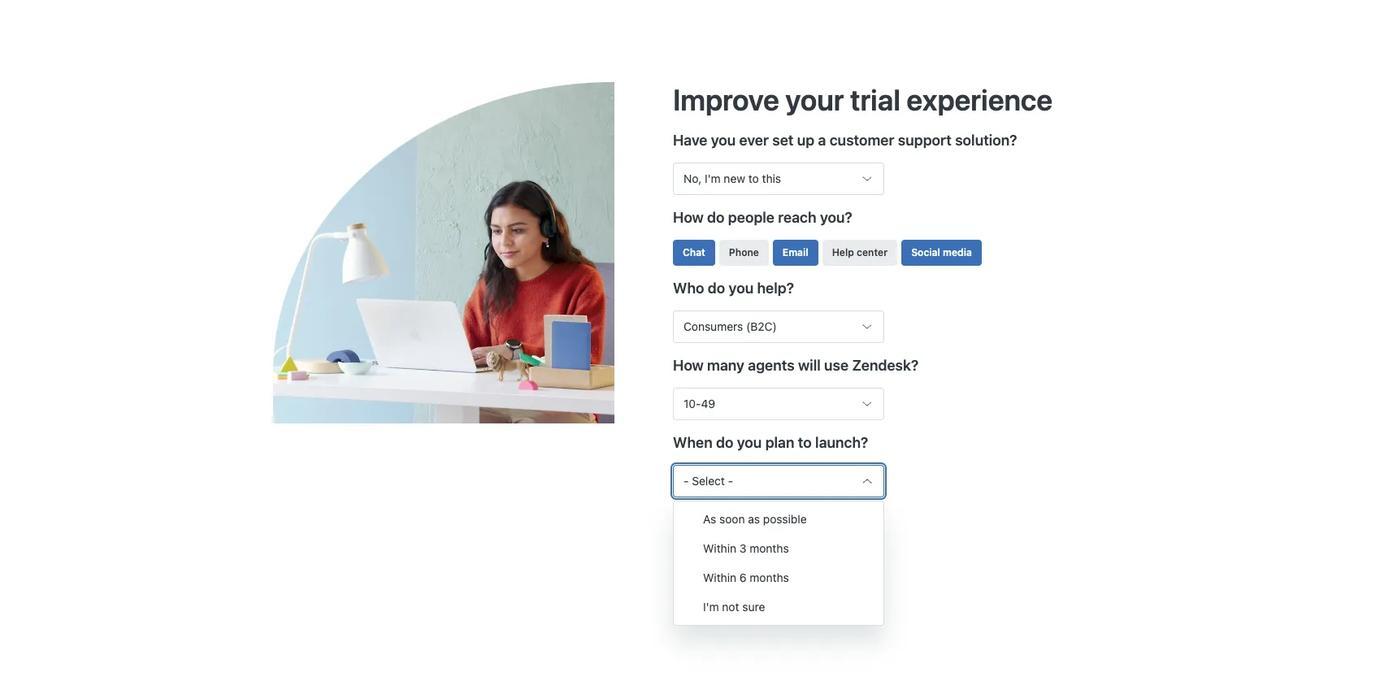 Task type: vqa. For each thing, say whether or not it's contained in the screenshot.
even
no



Task type: locate. For each thing, give the bounding box(es) containing it.
help center button
[[822, 240, 898, 266]]

no, i'm new to this button
[[673, 162, 885, 195]]

up
[[797, 131, 815, 149]]

1 - from the left
[[684, 474, 689, 488]]

not
[[722, 600, 739, 614]]

0 vertical spatial within
[[703, 541, 737, 555]]

customer
[[830, 131, 895, 149]]

within for within 6 months
[[703, 571, 737, 585]]

10-49 button
[[673, 388, 885, 420]]

zendesk?
[[852, 357, 919, 374]]

you
[[711, 131, 736, 149], [729, 280, 754, 297], [737, 434, 762, 451]]

how many agents will use zendesk?
[[673, 357, 919, 374]]

do for when
[[716, 434, 734, 451]]

2 how from the top
[[673, 357, 704, 374]]

within inside within 6 months option
[[703, 571, 737, 585]]

-
[[684, 474, 689, 488], [728, 474, 733, 488]]

a
[[818, 131, 826, 149]]

0 vertical spatial i'm
[[705, 171, 721, 185]]

49
[[701, 397, 716, 411]]

many
[[707, 357, 745, 374]]

how left many
[[673, 357, 704, 374]]

solution?
[[955, 131, 1017, 149]]

soon
[[720, 512, 745, 526]]

months inside option
[[750, 571, 789, 585]]

1 vertical spatial you
[[729, 280, 754, 297]]

list box
[[673, 501, 885, 626]]

sure
[[743, 600, 765, 614]]

0 horizontal spatial to
[[749, 171, 759, 185]]

how
[[673, 209, 704, 226], [673, 357, 704, 374]]

how up chat
[[673, 209, 704, 226]]

months
[[750, 541, 789, 555], [750, 571, 789, 585]]

3
[[740, 541, 747, 555]]

phone
[[729, 246, 759, 258]]

1 vertical spatial within
[[703, 571, 737, 585]]

launch?
[[816, 434, 869, 451]]

within for within 3 months
[[703, 541, 737, 555]]

- select -
[[684, 474, 733, 488]]

2 months from the top
[[750, 571, 789, 585]]

this
[[762, 171, 781, 185]]

to left "this"
[[749, 171, 759, 185]]

(b2c)
[[746, 320, 777, 333]]

do
[[707, 209, 725, 226], [708, 280, 725, 297], [716, 434, 734, 451]]

how for how do people reach you?
[[673, 209, 704, 226]]

to right plan
[[798, 434, 812, 451]]

0 vertical spatial to
[[749, 171, 759, 185]]

- right 'select'
[[728, 474, 733, 488]]

1 horizontal spatial to
[[798, 434, 812, 451]]

1 horizontal spatial -
[[728, 474, 733, 488]]

set
[[773, 131, 794, 149]]

- left 'select'
[[684, 474, 689, 488]]

do right when at the bottom of page
[[716, 434, 734, 451]]

0 vertical spatial how
[[673, 209, 704, 226]]

how do people reach you?
[[673, 209, 853, 226]]

0 horizontal spatial -
[[684, 474, 689, 488]]

within left 3
[[703, 541, 737, 555]]

i'm left not
[[703, 600, 719, 614]]

- select - button
[[673, 465, 885, 498]]

your
[[786, 82, 844, 117]]

1 within from the top
[[703, 541, 737, 555]]

i'm
[[705, 171, 721, 185], [703, 600, 719, 614]]

ever
[[739, 131, 769, 149]]

1 how from the top
[[673, 209, 704, 226]]

you left ever
[[711, 131, 736, 149]]

consumers (b2c)
[[684, 320, 777, 333]]

you left plan
[[737, 434, 762, 451]]

who
[[673, 280, 704, 297]]

chat
[[683, 246, 706, 258]]

months inside option
[[750, 541, 789, 555]]

as soon as possible option
[[674, 505, 884, 534]]

experience
[[907, 82, 1053, 117]]

2 within from the top
[[703, 571, 737, 585]]

0 vertical spatial months
[[750, 541, 789, 555]]

1 months from the top
[[750, 541, 789, 555]]

do right who
[[708, 280, 725, 297]]

when do you plan to launch?
[[673, 434, 869, 451]]

media
[[943, 246, 972, 258]]

center
[[857, 246, 888, 258]]

no thanks
[[759, 546, 812, 560]]

1 vertical spatial do
[[708, 280, 725, 297]]

customer service agent wearing a headset and sitting at a desk as balloons float through the air in celebration. image
[[273, 82, 673, 423]]

1 vertical spatial months
[[750, 571, 789, 585]]

1 vertical spatial how
[[673, 357, 704, 374]]

to
[[749, 171, 759, 185], [798, 434, 812, 451]]

within
[[703, 541, 737, 555], [703, 571, 737, 585]]

no,
[[684, 171, 702, 185]]

within left 6
[[703, 571, 737, 585]]

within 6 months option
[[674, 563, 884, 593]]

within 3 months option
[[674, 534, 884, 563]]

6
[[740, 571, 747, 585]]

2 vertical spatial you
[[737, 434, 762, 451]]

1 vertical spatial i'm
[[703, 600, 719, 614]]

i'm right no,
[[705, 171, 721, 185]]

phone button
[[719, 240, 769, 266]]

no, i'm new to this
[[684, 171, 781, 185]]

2 vertical spatial do
[[716, 434, 734, 451]]

who do you help?
[[673, 280, 794, 297]]

i'm inside popup button
[[705, 171, 721, 185]]

you left help?
[[729, 280, 754, 297]]

list box containing as soon as possible
[[673, 501, 885, 626]]

plan
[[766, 434, 795, 451]]

have
[[673, 131, 708, 149]]

0 vertical spatial do
[[707, 209, 725, 226]]

no thanks button
[[746, 537, 825, 569]]

email button
[[773, 240, 818, 266]]

within inside within 3 months option
[[703, 541, 737, 555]]

do left "people" on the top right of the page
[[707, 209, 725, 226]]



Task type: describe. For each thing, give the bounding box(es) containing it.
chat button
[[673, 240, 715, 266]]

help
[[832, 246, 854, 258]]

10-
[[684, 397, 701, 411]]

consumers (b2c) button
[[673, 311, 885, 343]]

when
[[673, 434, 713, 451]]

months for within 3 months
[[750, 541, 789, 555]]

help?
[[757, 280, 794, 297]]

have you ever set up a customer support solution?
[[673, 131, 1017, 149]]

agents
[[748, 357, 795, 374]]

do for how
[[707, 209, 725, 226]]

improve your trial experience
[[673, 82, 1053, 117]]

possible
[[763, 512, 807, 526]]

i'm not sure
[[703, 600, 765, 614]]

as
[[748, 512, 760, 526]]

i'm not sure option
[[674, 593, 884, 622]]

do for who
[[708, 280, 725, 297]]

use
[[824, 357, 849, 374]]

trial
[[850, 82, 901, 117]]

continue button
[[673, 537, 746, 569]]

social media button
[[902, 240, 982, 266]]

as
[[703, 512, 717, 526]]

10-49
[[684, 397, 716, 411]]

1 vertical spatial to
[[798, 434, 812, 451]]

consumers
[[684, 320, 743, 333]]

how for how many agents will use zendesk?
[[673, 357, 704, 374]]

0 vertical spatial you
[[711, 131, 736, 149]]

no
[[759, 546, 774, 560]]

you for who
[[729, 280, 754, 297]]

you for when
[[737, 434, 762, 451]]

continue
[[686, 546, 733, 560]]

2 - from the left
[[728, 474, 733, 488]]

people
[[728, 209, 775, 226]]

to inside popup button
[[749, 171, 759, 185]]

as soon as possible
[[703, 512, 807, 526]]

will
[[798, 357, 821, 374]]

email
[[783, 246, 809, 258]]

i'm inside option
[[703, 600, 719, 614]]

select
[[692, 474, 725, 488]]

support
[[898, 131, 952, 149]]

improve
[[673, 82, 780, 117]]

reach
[[778, 209, 817, 226]]

you?
[[820, 209, 853, 226]]

social media
[[912, 246, 972, 258]]

new
[[724, 171, 746, 185]]

months for within 6 months
[[750, 571, 789, 585]]

within 3 months
[[703, 541, 789, 555]]

within 6 months
[[703, 571, 789, 585]]

social
[[912, 246, 941, 258]]

thanks
[[777, 546, 812, 560]]

help center
[[832, 246, 888, 258]]



